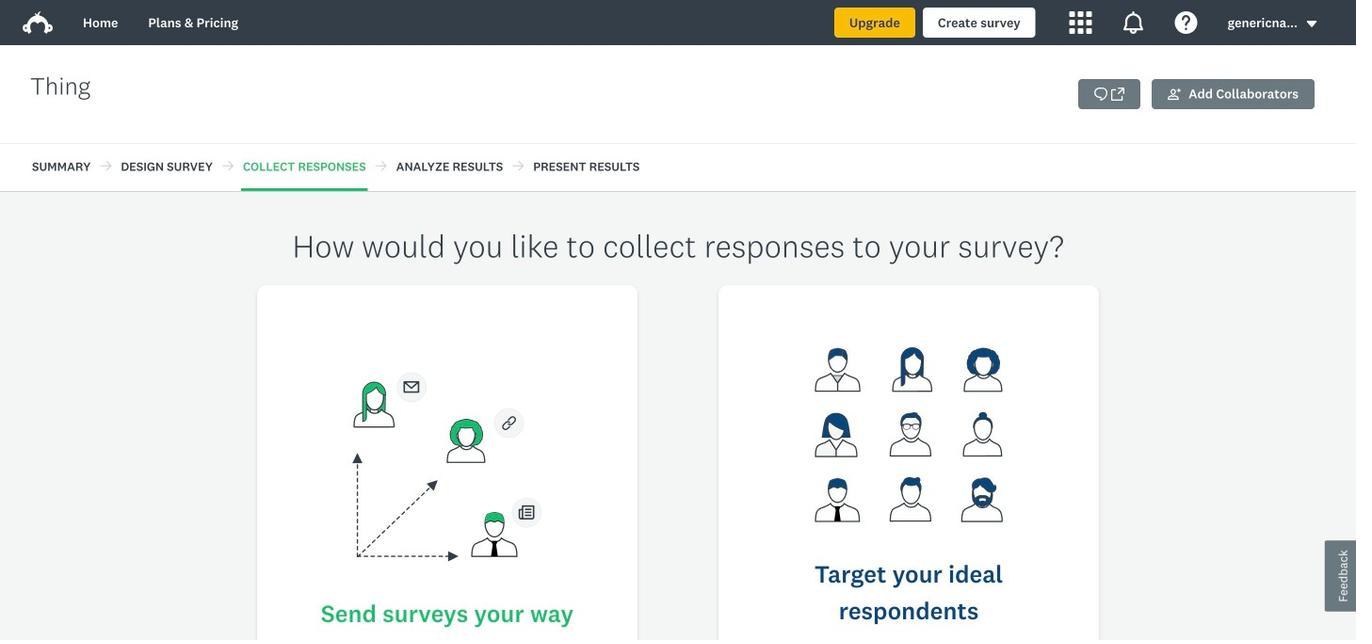 Task type: locate. For each thing, give the bounding box(es) containing it.
this link opens in a new tab image
[[1112, 88, 1125, 101], [1112, 88, 1125, 101]]

2 brand logo image from the top
[[23, 11, 53, 34]]

dropdown arrow icon image
[[1306, 17, 1319, 31], [1307, 21, 1317, 27]]

1 brand logo image from the top
[[23, 8, 53, 38]]

brand logo image
[[23, 8, 53, 38], [23, 11, 53, 34]]

products icon image
[[1070, 11, 1092, 34], [1070, 11, 1092, 34]]



Task type: describe. For each thing, give the bounding box(es) containing it.
send surveys your way image
[[352, 372, 543, 562]]

notification center icon image
[[1123, 11, 1145, 34]]

target your ideal respondents image
[[815, 348, 1003, 523]]

help icon image
[[1175, 11, 1198, 34]]

comment image
[[1095, 88, 1108, 101]]



Task type: vqa. For each thing, say whether or not it's contained in the screenshot.
"Products icon"
yes



